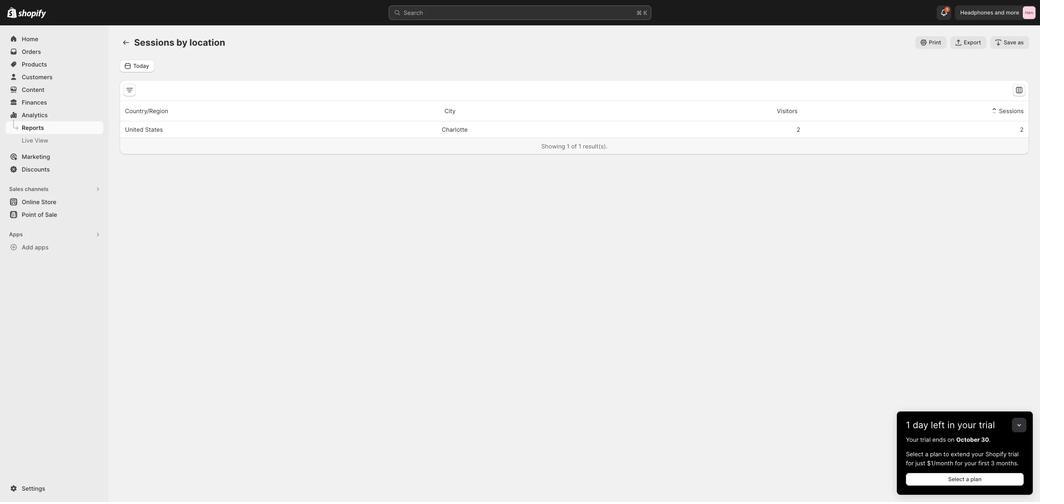 Task type: locate. For each thing, give the bounding box(es) containing it.
1 button
[[937, 5, 952, 20]]

plan
[[930, 451, 942, 458], [971, 476, 982, 483]]

analytics
[[22, 111, 48, 119]]

print button
[[916, 36, 947, 49]]

select a plan
[[948, 476, 982, 483]]

select inside select a plan to extend your shopify trial for just $1/month for your first 3 months.
[[906, 451, 924, 458]]

select for select a plan to extend your shopify trial for just $1/month for your first 3 months.
[[906, 451, 924, 458]]

your inside dropdown button
[[958, 420, 977, 431]]

visitors
[[777, 107, 798, 115]]

a for select a plan
[[966, 476, 969, 483]]

sessions for sessions by location
[[134, 37, 174, 48]]

0 horizontal spatial plan
[[930, 451, 942, 458]]

0 horizontal spatial 2
[[797, 126, 801, 133]]

for
[[906, 460, 914, 467], [955, 460, 963, 467]]

states
[[145, 126, 163, 133]]

1 right showing
[[567, 143, 570, 150]]

marketing
[[22, 153, 50, 160]]

0 vertical spatial trial
[[979, 420, 995, 431]]

trial up months.
[[1009, 451, 1019, 458]]

on
[[948, 436, 955, 444]]

orders link
[[5, 45, 103, 58]]

1 vertical spatial your
[[972, 451, 984, 458]]

of
[[571, 143, 577, 150], [38, 211, 43, 218]]

.
[[989, 436, 991, 444]]

1 horizontal spatial 2
[[1020, 126, 1024, 133]]

just
[[916, 460, 926, 467]]

0 vertical spatial your
[[958, 420, 977, 431]]

print
[[929, 39, 941, 46]]

for down extend
[[955, 460, 963, 467]]

your
[[958, 420, 977, 431], [972, 451, 984, 458], [965, 460, 977, 467]]

0 horizontal spatial for
[[906, 460, 914, 467]]

2 horizontal spatial trial
[[1009, 451, 1019, 458]]

trial inside select a plan to extend your shopify trial for just $1/month for your first 3 months.
[[1009, 451, 1019, 458]]

1 vertical spatial a
[[966, 476, 969, 483]]

1 vertical spatial select
[[948, 476, 965, 483]]

headphones and more
[[961, 9, 1020, 16]]

city
[[445, 107, 456, 115]]

trial up 30
[[979, 420, 995, 431]]

0 vertical spatial a
[[925, 451, 929, 458]]

for left the just
[[906, 460, 914, 467]]

a for select a plan to extend your shopify trial for just $1/month for your first 3 months.
[[925, 451, 929, 458]]

0 horizontal spatial a
[[925, 451, 929, 458]]

point of sale link
[[5, 208, 103, 221]]

⌘ k
[[637, 9, 648, 16]]

result(s).
[[583, 143, 608, 150]]

2 down visitors
[[797, 126, 801, 133]]

select down select a plan to extend your shopify trial for just $1/month for your first 3 months.
[[948, 476, 965, 483]]

search
[[404, 9, 423, 16]]

more
[[1006, 9, 1020, 16]]

point of sale button
[[0, 208, 109, 221]]

your left first
[[965, 460, 977, 467]]

1 vertical spatial trial
[[920, 436, 931, 444]]

1 horizontal spatial plan
[[971, 476, 982, 483]]

0 horizontal spatial select
[[906, 451, 924, 458]]

1 vertical spatial of
[[38, 211, 43, 218]]

1 vertical spatial plan
[[971, 476, 982, 483]]

of right showing
[[571, 143, 577, 150]]

of left sale
[[38, 211, 43, 218]]

add apps button
[[5, 241, 103, 254]]

0 horizontal spatial sessions
[[134, 37, 174, 48]]

2 down 'sessions' button
[[1020, 126, 1024, 133]]

a
[[925, 451, 929, 458], [966, 476, 969, 483]]

extend
[[951, 451, 970, 458]]

1
[[947, 7, 948, 12], [567, 143, 570, 150], [579, 143, 581, 150], [906, 420, 910, 431]]

1 day left in your trial button
[[897, 412, 1033, 431]]

1 horizontal spatial sessions
[[999, 107, 1024, 115]]

sales channels
[[9, 186, 49, 193]]

0 horizontal spatial of
[[38, 211, 43, 218]]

orders
[[22, 48, 41, 55]]

sessions inside button
[[999, 107, 1024, 115]]

2 vertical spatial trial
[[1009, 451, 1019, 458]]

discounts link
[[5, 163, 103, 176]]

2
[[797, 126, 801, 133], [1020, 126, 1024, 133]]

in
[[948, 420, 955, 431]]

sessions button
[[989, 102, 1025, 120]]

plan up $1/month
[[930, 451, 942, 458]]

1 horizontal spatial trial
[[979, 420, 995, 431]]

3
[[991, 460, 995, 467]]

0 vertical spatial plan
[[930, 451, 942, 458]]

trial right the your
[[920, 436, 931, 444]]

0 vertical spatial of
[[571, 143, 577, 150]]

1 horizontal spatial select
[[948, 476, 965, 483]]

october
[[957, 436, 980, 444]]

apps button
[[5, 228, 103, 241]]

30
[[981, 436, 989, 444]]

trial inside 1 day left in your trial dropdown button
[[979, 420, 995, 431]]

2 2 from the left
[[1020, 126, 1024, 133]]

plan inside select a plan to extend your shopify trial for just $1/month for your first 3 months.
[[930, 451, 942, 458]]

plan down first
[[971, 476, 982, 483]]

1 vertical spatial sessions
[[999, 107, 1024, 115]]

2 for from the left
[[955, 460, 963, 467]]

your trial ends on october 30 .
[[906, 436, 991, 444]]

a down select a plan to extend your shopify trial for just $1/month for your first 3 months.
[[966, 476, 969, 483]]

1 horizontal spatial a
[[966, 476, 969, 483]]

live view link
[[5, 134, 103, 147]]

your up october
[[958, 420, 977, 431]]

sales channels button
[[5, 183, 103, 196]]

trial
[[979, 420, 995, 431], [920, 436, 931, 444], [1009, 451, 1019, 458]]

a inside select a plan to extend your shopify trial for just $1/month for your first 3 months.
[[925, 451, 929, 458]]

by
[[177, 37, 187, 48]]

day
[[913, 420, 929, 431]]

of inside button
[[38, 211, 43, 218]]

reports link
[[5, 121, 103, 134]]

select a plan to extend your shopify trial for just $1/month for your first 3 months.
[[906, 451, 1019, 467]]

0 vertical spatial select
[[906, 451, 924, 458]]

1 horizontal spatial for
[[955, 460, 963, 467]]

plan for select a plan
[[971, 476, 982, 483]]

your up first
[[972, 451, 984, 458]]

1 left day
[[906, 420, 910, 431]]

0 vertical spatial sessions
[[134, 37, 174, 48]]

view
[[35, 137, 48, 144]]

a up the just
[[925, 451, 929, 458]]

select up the just
[[906, 451, 924, 458]]

select for select a plan
[[948, 476, 965, 483]]

save
[[1004, 39, 1017, 46]]

1 horizontal spatial of
[[571, 143, 577, 150]]

settings link
[[5, 483, 103, 495]]

headphones
[[961, 9, 994, 16]]

today button
[[120, 60, 155, 73]]



Task type: describe. For each thing, give the bounding box(es) containing it.
shopify
[[986, 451, 1007, 458]]

add apps
[[22, 244, 49, 251]]

sessions for sessions
[[999, 107, 1024, 115]]

city button
[[443, 102, 466, 120]]

⌘
[[637, 9, 642, 16]]

save as
[[1004, 39, 1024, 46]]

1 2 from the left
[[797, 126, 801, 133]]

products link
[[5, 58, 103, 71]]

1 day left in your trial element
[[897, 435, 1033, 495]]

sales
[[9, 186, 23, 193]]

sessions by location
[[134, 37, 225, 48]]

select a plan link
[[906, 474, 1024, 486]]

showing 1 of 1 result(s).
[[541, 143, 608, 150]]

apps
[[9, 231, 23, 238]]

$1/month
[[927, 460, 954, 467]]

home
[[22, 35, 38, 43]]

export button
[[951, 36, 987, 49]]

apps
[[35, 244, 49, 251]]

first
[[979, 460, 990, 467]]

content link
[[5, 83, 103, 96]]

1 left headphones
[[947, 7, 948, 12]]

left
[[931, 420, 945, 431]]

home link
[[5, 33, 103, 45]]

united
[[125, 126, 143, 133]]

charlotte
[[442, 126, 468, 133]]

save as button
[[990, 36, 1030, 49]]

point
[[22, 211, 36, 218]]

online store button
[[0, 196, 109, 208]]

point of sale
[[22, 211, 57, 218]]

location
[[190, 37, 225, 48]]

united states
[[125, 126, 163, 133]]

visitors button
[[767, 102, 799, 120]]

months.
[[997, 460, 1019, 467]]

1 for from the left
[[906, 460, 914, 467]]

0 horizontal spatial trial
[[920, 436, 931, 444]]

finances
[[22, 99, 47, 106]]

discounts
[[22, 166, 50, 173]]

as
[[1018, 39, 1024, 46]]

products
[[22, 61, 47, 68]]

your
[[906, 436, 919, 444]]

today
[[133, 63, 149, 69]]

marketing link
[[5, 150, 103, 163]]

shopify image
[[18, 9, 46, 18]]

store
[[41, 198, 56, 206]]

1 left result(s).
[[579, 143, 581, 150]]

k
[[644, 9, 648, 16]]

2 vertical spatial your
[[965, 460, 977, 467]]

customers
[[22, 73, 53, 81]]

1 day left in your trial
[[906, 420, 995, 431]]

export
[[964, 39, 981, 46]]

customers link
[[5, 71, 103, 83]]

settings
[[22, 485, 45, 493]]

channels
[[25, 186, 49, 193]]

reports
[[22, 124, 44, 131]]

analytics link
[[5, 109, 103, 121]]

online store
[[22, 198, 56, 206]]

content
[[22, 86, 44, 93]]

add
[[22, 244, 33, 251]]

country/region
[[125, 107, 168, 115]]

live view
[[22, 137, 48, 144]]

live
[[22, 137, 33, 144]]

online store link
[[5, 196, 103, 208]]

plan for select a plan to extend your shopify trial for just $1/month for your first 3 months.
[[930, 451, 942, 458]]

and
[[995, 9, 1005, 16]]

showing
[[541, 143, 565, 150]]

finances link
[[5, 96, 103, 109]]

sale
[[45, 211, 57, 218]]

to
[[944, 451, 949, 458]]

online
[[22, 198, 40, 206]]

ends
[[933, 436, 946, 444]]

headphones and more image
[[1023, 6, 1036, 19]]

country/region button
[[124, 102, 179, 120]]

shopify image
[[7, 7, 17, 18]]



Task type: vqa. For each thing, say whether or not it's contained in the screenshot.
Select a plan
yes



